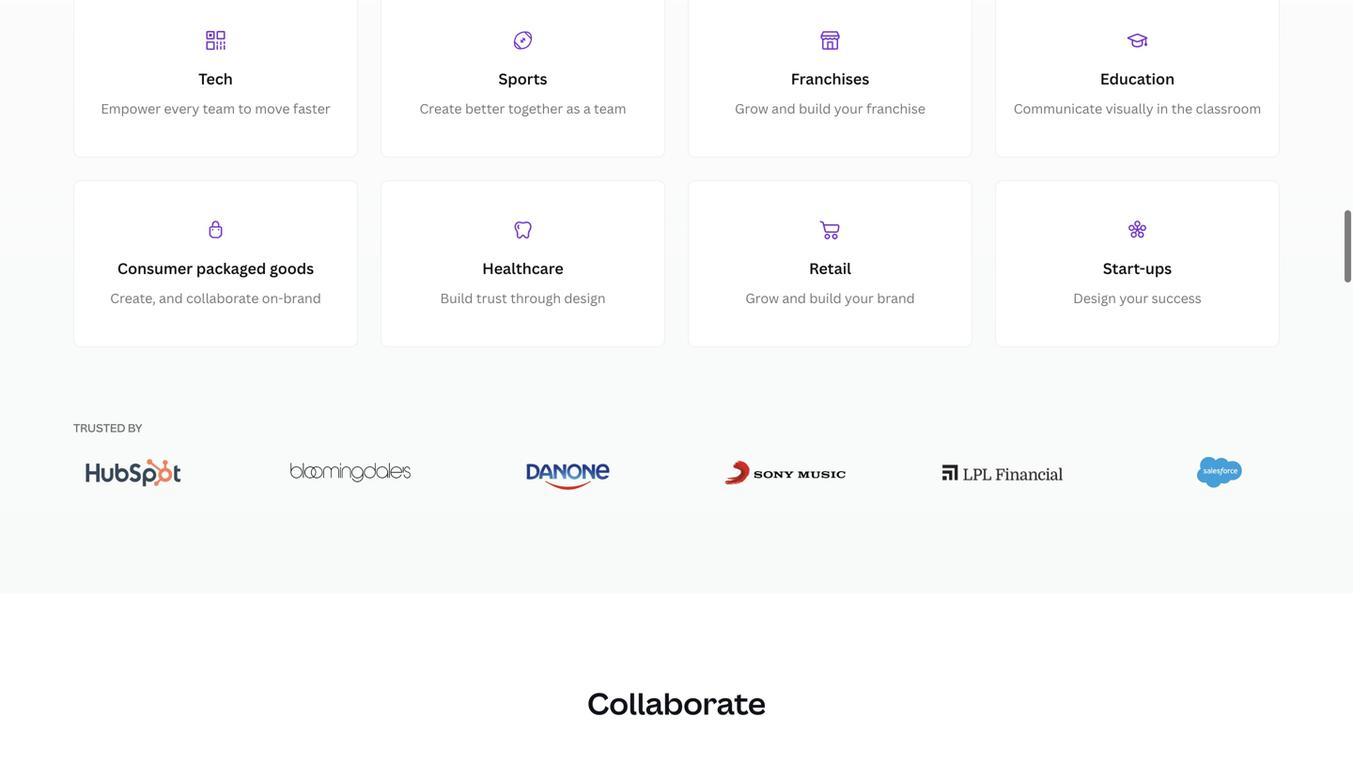 Task type: vqa. For each thing, say whether or not it's contained in the screenshot.


Task type: locate. For each thing, give the bounding box(es) containing it.
visually
[[1106, 98, 1153, 116]]

empower every team to move faster
[[101, 98, 330, 116]]

your down franchises
[[834, 98, 863, 116]]

build down franchises
[[799, 98, 831, 116]]

team right a
[[594, 98, 626, 116]]

1 vertical spatial build
[[809, 288, 842, 306]]

0 vertical spatial grow
[[735, 98, 768, 116]]

your down retail
[[845, 288, 874, 306]]

empower
[[101, 98, 161, 116]]

ups
[[1145, 257, 1172, 277]]

classroom
[[1196, 98, 1261, 116]]

sports
[[498, 67, 547, 87]]

sony music image
[[725, 459, 845, 484]]

grow and build your franchise
[[735, 98, 925, 116]]

collaborate
[[587, 682, 766, 723]]

0 horizontal spatial team
[[203, 98, 235, 116]]

1 brand from the left
[[283, 288, 321, 306]]

to
[[238, 98, 252, 116]]

a
[[583, 98, 591, 116]]

grow
[[735, 98, 768, 116], [745, 288, 779, 306]]

every
[[164, 98, 199, 116]]

build for retail
[[809, 288, 842, 306]]

as
[[566, 98, 580, 116]]

consumer packaged goods
[[117, 257, 314, 277]]

1 vertical spatial grow
[[745, 288, 779, 306]]

brand
[[283, 288, 321, 306], [877, 288, 915, 306]]

build
[[799, 98, 831, 116], [809, 288, 842, 306]]

and for consumer packaged goods
[[159, 288, 183, 306]]

team left to
[[203, 98, 235, 116]]

2 brand from the left
[[877, 288, 915, 306]]

trusted by
[[73, 419, 142, 434]]

hubspot image
[[86, 458, 181, 485]]

franchise
[[866, 98, 925, 116]]

build
[[440, 288, 473, 306]]

franchises
[[791, 67, 869, 87]]

together
[[508, 98, 563, 116]]

your
[[834, 98, 863, 116], [845, 288, 874, 306], [1119, 288, 1148, 306]]

consumer
[[117, 257, 193, 277]]

create better together as a team
[[420, 98, 626, 116]]

your for retail
[[845, 288, 874, 306]]

education
[[1100, 67, 1175, 87]]

design
[[1073, 288, 1116, 306]]

grow for franchises
[[735, 98, 768, 116]]

better
[[465, 98, 505, 116]]

lpl financial image
[[942, 464, 1062, 479]]

and
[[772, 98, 796, 116], [159, 288, 183, 306], [782, 288, 806, 306]]

build trust through design
[[440, 288, 606, 306]]

team
[[203, 98, 235, 116], [594, 98, 626, 116]]

1 horizontal spatial brand
[[877, 288, 915, 306]]

your for franchises
[[834, 98, 863, 116]]

build down retail
[[809, 288, 842, 306]]

0 vertical spatial build
[[799, 98, 831, 116]]

and for franchises
[[772, 98, 796, 116]]

0 horizontal spatial brand
[[283, 288, 321, 306]]

1 horizontal spatial team
[[594, 98, 626, 116]]

the
[[1171, 98, 1193, 116]]

trusted
[[73, 419, 125, 434]]

create
[[420, 98, 462, 116]]

faster
[[293, 98, 330, 116]]



Task type: describe. For each thing, give the bounding box(es) containing it.
trust
[[476, 288, 507, 306]]

grow and build your brand
[[745, 288, 915, 306]]

on-
[[262, 288, 283, 306]]

bloomingdale's image
[[291, 462, 411, 481]]

create,
[[110, 288, 156, 306]]

move
[[255, 98, 290, 116]]

through
[[510, 288, 561, 306]]

design your success
[[1073, 288, 1202, 306]]

2 team from the left
[[594, 98, 626, 116]]

in
[[1157, 98, 1168, 116]]

build for franchises
[[799, 98, 831, 116]]

start-
[[1103, 257, 1145, 277]]

retail
[[809, 257, 851, 277]]

communicate visually in the classroom
[[1014, 98, 1261, 116]]

goods
[[270, 257, 314, 277]]

collaborate
[[186, 288, 259, 306]]

salesforce image
[[1197, 456, 1242, 487]]

create, and collaborate on-brand
[[110, 288, 321, 306]]

grow for retail
[[745, 288, 779, 306]]

tech
[[198, 67, 233, 87]]

design
[[564, 288, 606, 306]]

communicate
[[1014, 98, 1102, 116]]

brand for consumer packaged goods
[[283, 288, 321, 306]]

your down start-ups
[[1119, 288, 1148, 306]]

packaged
[[196, 257, 266, 277]]

by
[[128, 419, 142, 434]]

start-ups
[[1103, 257, 1172, 277]]

and for retail
[[782, 288, 806, 306]]

1 team from the left
[[203, 98, 235, 116]]

danone image
[[527, 454, 609, 489]]

success
[[1152, 288, 1202, 306]]

healthcare
[[482, 257, 564, 277]]

brand for retail
[[877, 288, 915, 306]]



